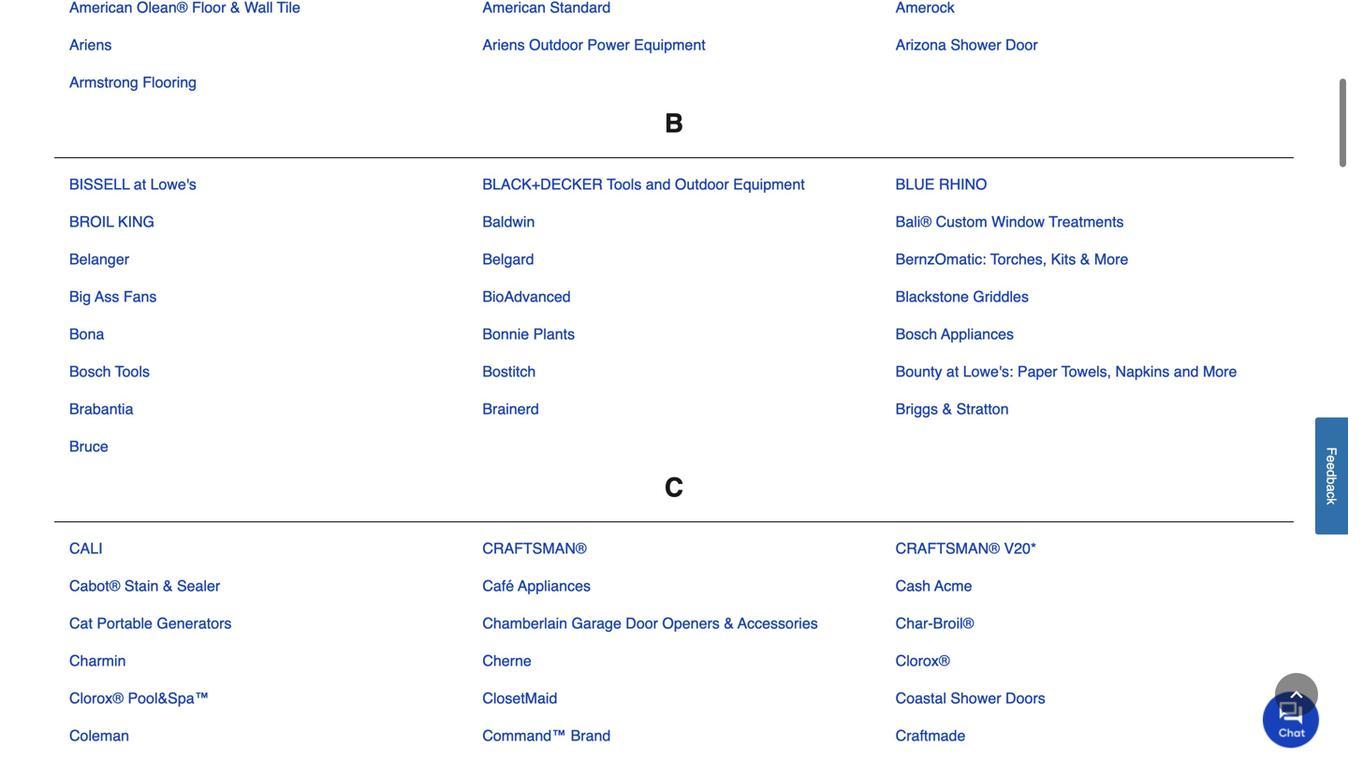 Task type: vqa. For each thing, say whether or not it's contained in the screenshot.
the Lowe's
yes



Task type: locate. For each thing, give the bounding box(es) containing it.
window
[[992, 213, 1045, 230]]

bali®
[[896, 213, 932, 230]]

craftsman® up acme
[[896, 540, 1000, 557]]

e
[[1324, 455, 1339, 462], [1324, 462, 1339, 470]]

cabot®
[[69, 577, 120, 594]]

1 horizontal spatial more
[[1203, 363, 1237, 380]]

and down b
[[646, 176, 671, 193]]

arizona
[[896, 36, 946, 53]]

0 vertical spatial and
[[646, 176, 671, 193]]

craftsman® link
[[482, 537, 587, 560]]

broil king
[[69, 213, 154, 230]]

1 horizontal spatial outdoor
[[675, 176, 729, 193]]

acme
[[934, 577, 972, 594]]

2 craftsman® from the left
[[896, 540, 1000, 557]]

outdoor down b
[[675, 176, 729, 193]]

1 vertical spatial bosch
[[69, 363, 111, 380]]

and right napkins at the top right
[[1174, 363, 1199, 380]]

bosch tools link
[[69, 360, 150, 383]]

1 horizontal spatial craftsman®
[[896, 540, 1000, 557]]

0 horizontal spatial bosch
[[69, 363, 111, 380]]

char-broil®
[[896, 615, 974, 632]]

bostitch
[[482, 363, 536, 380]]

plants
[[533, 325, 575, 343]]

bissell at lowe's
[[69, 176, 196, 193]]

0 horizontal spatial door
[[626, 615, 658, 632]]

0 horizontal spatial ariens
[[69, 36, 112, 53]]

ariens
[[69, 36, 112, 53], [482, 36, 525, 53]]

lowe's
[[150, 176, 196, 193]]

1 vertical spatial equipment
[[733, 176, 805, 193]]

0 vertical spatial bosch
[[896, 325, 937, 343]]

paper
[[1018, 363, 1057, 380]]

towels,
[[1062, 363, 1111, 380]]

brabantia link
[[69, 398, 133, 420]]

appliances inside café appliances link
[[518, 577, 591, 594]]

shower left doors
[[951, 689, 1001, 707]]

bosch
[[896, 325, 937, 343], [69, 363, 111, 380]]

appliances inside bosch appliances link
[[941, 325, 1014, 343]]

command™ brand
[[482, 727, 611, 744]]

ariens link
[[69, 34, 112, 56]]

craftsman® up café appliances
[[482, 540, 587, 557]]

shower
[[951, 36, 1001, 53], [951, 689, 1001, 707]]

bounty
[[896, 363, 942, 380]]

& right 'openers'
[[724, 615, 734, 632]]

appliances down craftsman® link
[[518, 577, 591, 594]]

at inside 'link'
[[946, 363, 959, 380]]

generators
[[157, 615, 232, 632]]

chamberlain garage door openers & accessories link
[[482, 612, 818, 635]]

1 horizontal spatial ariens
[[482, 36, 525, 53]]

power
[[587, 36, 630, 53]]

1 vertical spatial at
[[946, 363, 959, 380]]

craftsman® for craftsman® v20*
[[896, 540, 1000, 557]]

1 vertical spatial outdoor
[[675, 176, 729, 193]]

at right bounty
[[946, 363, 959, 380]]

1 horizontal spatial door
[[1005, 36, 1038, 53]]

charmin link
[[69, 650, 126, 672]]

0 horizontal spatial tools
[[115, 363, 150, 380]]

coastal shower doors link
[[896, 687, 1045, 710]]

1 horizontal spatial equipment
[[733, 176, 805, 193]]

equipment
[[634, 36, 706, 53], [733, 176, 805, 193]]

broil®
[[933, 615, 974, 632]]

ariens for ariens
[[69, 36, 112, 53]]

1 vertical spatial appliances
[[518, 577, 591, 594]]

0 vertical spatial outdoor
[[529, 36, 583, 53]]

brainerd
[[482, 400, 539, 418]]

cali
[[69, 540, 103, 557]]

0 vertical spatial door
[[1005, 36, 1038, 53]]

ass
[[95, 288, 119, 305]]

bounty at lowe's: paper towels, napkins and more
[[896, 363, 1237, 380]]

at
[[134, 176, 146, 193], [946, 363, 959, 380]]

2 ariens from the left
[[482, 36, 525, 53]]

coleman
[[69, 727, 129, 744]]

blue
[[896, 176, 935, 193]]

1 vertical spatial door
[[626, 615, 658, 632]]

& right 'kits'
[[1080, 250, 1090, 268]]

0 vertical spatial at
[[134, 176, 146, 193]]

king
[[118, 213, 154, 230]]

cali link
[[69, 537, 103, 560]]

0 vertical spatial equipment
[[634, 36, 706, 53]]

tools right black+decker
[[607, 176, 642, 193]]

belanger link
[[69, 248, 129, 271]]

1 ariens from the left
[[69, 36, 112, 53]]

appliances
[[941, 325, 1014, 343], [518, 577, 591, 594]]

appliances up lowe's:
[[941, 325, 1014, 343]]

b
[[1324, 477, 1339, 484]]

cash
[[896, 577, 931, 594]]

&
[[1080, 250, 1090, 268], [942, 400, 952, 418], [163, 577, 173, 594], [724, 615, 734, 632]]

shower for coastal
[[951, 689, 1001, 707]]

1 shower from the top
[[951, 36, 1001, 53]]

lowe's:
[[963, 363, 1013, 380]]

more right napkins at the top right
[[1203, 363, 1237, 380]]

1 vertical spatial tools
[[115, 363, 150, 380]]

stain
[[124, 577, 159, 594]]

café appliances
[[482, 577, 591, 594]]

cash acme link
[[896, 575, 972, 597]]

tools
[[607, 176, 642, 193], [115, 363, 150, 380]]

black+decker tools and outdoor equipment
[[482, 176, 805, 193]]

at for bissell
[[134, 176, 146, 193]]

bruce link
[[69, 435, 108, 458]]

bonnie
[[482, 325, 529, 343]]

arizona shower door
[[896, 36, 1038, 53]]

1 vertical spatial more
[[1203, 363, 1237, 380]]

1 vertical spatial shower
[[951, 689, 1001, 707]]

door for shower
[[1005, 36, 1038, 53]]

0 horizontal spatial appliances
[[518, 577, 591, 594]]

0 vertical spatial appliances
[[941, 325, 1014, 343]]

0 horizontal spatial equipment
[[634, 36, 706, 53]]

clorox® pool&spa™
[[69, 689, 209, 707]]

bosch down bona link
[[69, 363, 111, 380]]

ariens outdoor power equipment
[[482, 36, 706, 53]]

more inside 'link'
[[1203, 363, 1237, 380]]

outdoor left power
[[529, 36, 583, 53]]

e up d
[[1324, 455, 1339, 462]]

shower right arizona
[[951, 36, 1001, 53]]

0 vertical spatial shower
[[951, 36, 1001, 53]]

broil
[[69, 213, 114, 230]]

craftsman®
[[482, 540, 587, 557], [896, 540, 1000, 557]]

1 horizontal spatial at
[[946, 363, 959, 380]]

bosch for bosch tools
[[69, 363, 111, 380]]

cabot® stain & sealer
[[69, 577, 220, 594]]

more down treatments
[[1094, 250, 1128, 268]]

stratton
[[956, 400, 1009, 418]]

cherne link
[[482, 650, 532, 672]]

1 horizontal spatial bosch
[[896, 325, 937, 343]]

bosch for bosch appliances
[[896, 325, 937, 343]]

belgard
[[482, 250, 534, 268]]

big ass fans
[[69, 288, 157, 305]]

1 horizontal spatial and
[[1174, 363, 1199, 380]]

brabantia
[[69, 400, 133, 418]]

bosch up bounty
[[896, 325, 937, 343]]

ariens for ariens outdoor power equipment
[[482, 36, 525, 53]]

door
[[1005, 36, 1038, 53], [626, 615, 658, 632]]

0 horizontal spatial more
[[1094, 250, 1128, 268]]

2 shower from the top
[[951, 689, 1001, 707]]

clorox®
[[896, 652, 950, 669]]

accessories
[[738, 615, 818, 632]]

1 horizontal spatial tools
[[607, 176, 642, 193]]

0 horizontal spatial at
[[134, 176, 146, 193]]

bali® custom window treatments
[[896, 213, 1124, 230]]

0 horizontal spatial outdoor
[[529, 36, 583, 53]]

closetmaid link
[[482, 687, 557, 710]]

f e e d b a c k button
[[1315, 417, 1348, 534]]

1 vertical spatial and
[[1174, 363, 1199, 380]]

blackstone griddles
[[896, 288, 1029, 305]]

closetmaid
[[482, 689, 557, 707]]

0 horizontal spatial craftsman®
[[482, 540, 587, 557]]

1 horizontal spatial appliances
[[941, 325, 1014, 343]]

e up the b
[[1324, 462, 1339, 470]]

0 horizontal spatial and
[[646, 176, 671, 193]]

0 vertical spatial tools
[[607, 176, 642, 193]]

napkins
[[1115, 363, 1170, 380]]

1 craftsman® from the left
[[482, 540, 587, 557]]

big
[[69, 288, 91, 305]]

door for garage
[[626, 615, 658, 632]]

tools up brabantia
[[115, 363, 150, 380]]

at left lowe's
[[134, 176, 146, 193]]

k
[[1324, 498, 1339, 505]]



Task type: describe. For each thing, give the bounding box(es) containing it.
treatments
[[1049, 213, 1124, 230]]

f
[[1324, 447, 1339, 455]]

bosch tools
[[69, 363, 150, 380]]

chamberlain
[[482, 615, 567, 632]]

1 e from the top
[[1324, 455, 1339, 462]]

cabot® stain & sealer link
[[69, 575, 220, 597]]

belgard link
[[482, 248, 534, 271]]

black+decker
[[482, 176, 603, 193]]

café appliances link
[[482, 575, 591, 597]]

briggs & stratton link
[[896, 398, 1009, 420]]

command™
[[482, 727, 567, 744]]

chat invite button image
[[1263, 691, 1320, 748]]

brand
[[571, 727, 611, 744]]

shower for arizona
[[951, 36, 1001, 53]]

& right the stain
[[163, 577, 173, 594]]

2 e from the top
[[1324, 462, 1339, 470]]

torches,
[[990, 250, 1047, 268]]

craftmade link
[[896, 725, 966, 747]]

coastal
[[896, 689, 946, 707]]

blue rhino link
[[896, 173, 987, 196]]

brainerd link
[[482, 398, 539, 420]]

cat portable generators
[[69, 615, 232, 632]]

griddles
[[973, 288, 1029, 305]]

d
[[1324, 470, 1339, 477]]

blackstone griddles link
[[896, 286, 1029, 308]]

ariens outdoor power equipment link
[[482, 34, 706, 56]]

chamberlain garage door openers & accessories
[[482, 615, 818, 632]]

0 vertical spatial more
[[1094, 250, 1128, 268]]

baldwin link
[[482, 211, 535, 233]]

cash acme
[[896, 577, 972, 594]]

coastal shower doors
[[896, 689, 1045, 707]]

and inside 'link'
[[1174, 363, 1199, 380]]

bosch appliances link
[[896, 323, 1014, 345]]

appliances for café appliances
[[518, 577, 591, 594]]

at for bounty
[[946, 363, 959, 380]]

v20*
[[1004, 540, 1036, 557]]

craftmade
[[896, 727, 966, 744]]

bioadvanced link
[[482, 286, 571, 308]]

armstrong flooring
[[69, 73, 197, 91]]

bioadvanced
[[482, 288, 571, 305]]

big ass fans link
[[69, 286, 157, 308]]

belanger
[[69, 250, 129, 268]]

briggs & stratton
[[896, 400, 1009, 418]]

appliances for bosch appliances
[[941, 325, 1014, 343]]

garage
[[572, 615, 621, 632]]

tools for black+decker
[[607, 176, 642, 193]]

bona
[[69, 325, 104, 343]]

c
[[1324, 492, 1339, 498]]

bosch appliances
[[896, 325, 1014, 343]]

rhino
[[939, 176, 987, 193]]

portable
[[97, 615, 153, 632]]

command™ brand link
[[482, 725, 611, 747]]

kits
[[1051, 250, 1076, 268]]

café
[[482, 577, 514, 594]]

openers
[[662, 615, 720, 632]]

bonnie plants link
[[482, 323, 575, 345]]

tools for bosch
[[115, 363, 150, 380]]

black+decker tools and outdoor equipment link
[[482, 173, 805, 196]]

briggs
[[896, 400, 938, 418]]

cat portable generators link
[[69, 612, 232, 635]]

clorox® link
[[896, 650, 950, 672]]

blue rhino
[[896, 176, 987, 193]]

craftsman® for craftsman®
[[482, 540, 587, 557]]

bissell at lowe's link
[[69, 173, 196, 196]]

fans
[[123, 288, 157, 305]]

bonnie plants
[[482, 325, 575, 343]]

bona link
[[69, 323, 104, 345]]

bostitch link
[[482, 360, 536, 383]]

char-broil® link
[[896, 612, 974, 635]]

bernzomatic:
[[896, 250, 986, 268]]

char-
[[896, 615, 933, 632]]

sealer
[[177, 577, 220, 594]]

broil king link
[[69, 211, 154, 233]]

bruce
[[69, 438, 108, 455]]

coleman link
[[69, 725, 129, 747]]

& right briggs
[[942, 400, 952, 418]]

b
[[665, 109, 684, 139]]

bissell
[[69, 176, 130, 193]]

c
[[665, 473, 684, 503]]



